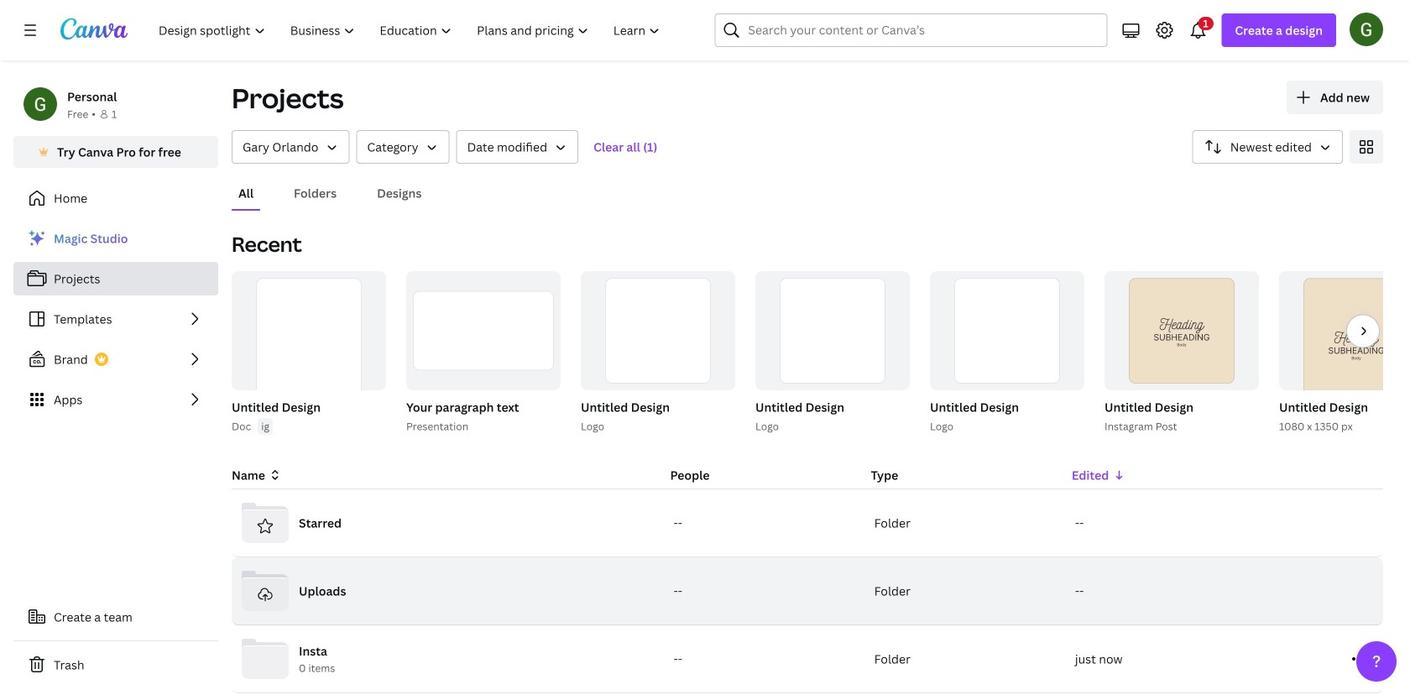 Task type: describe. For each thing, give the bounding box(es) containing it.
11 group from the left
[[1276, 271, 1410, 435]]

10 group from the left
[[1101, 271, 1259, 435]]

4 group from the left
[[406, 271, 561, 390]]

12 group from the left
[[1279, 271, 1410, 410]]

Sort by button
[[1193, 130, 1343, 164]]

6 group from the left
[[581, 271, 735, 390]]

3 group from the left
[[403, 271, 561, 435]]

Date modified button
[[456, 130, 578, 164]]

Search search field
[[748, 14, 1074, 46]]

top level navigation element
[[148, 13, 674, 47]]

Owner button
[[232, 130, 350, 164]]

9 group from the left
[[927, 271, 1085, 435]]



Task type: locate. For each thing, give the bounding box(es) containing it.
None search field
[[715, 13, 1108, 47]]

7 group from the left
[[752, 271, 910, 435]]

Category button
[[356, 130, 450, 164]]

group
[[228, 271, 386, 435], [232, 271, 386, 428], [403, 271, 561, 435], [406, 271, 561, 390], [578, 271, 735, 435], [581, 271, 735, 390], [752, 271, 910, 435], [756, 271, 910, 390], [927, 271, 1085, 435], [1101, 271, 1259, 435], [1276, 271, 1410, 435], [1279, 271, 1410, 410]]

gary orlando image
[[1350, 12, 1383, 46]]

2 group from the left
[[232, 271, 386, 428]]

list
[[13, 222, 218, 416]]

1 group from the left
[[228, 271, 386, 435]]

5 group from the left
[[578, 271, 735, 435]]

8 group from the left
[[756, 271, 910, 390]]



Task type: vqa. For each thing, say whether or not it's contained in the screenshot.
'Owner' Button
yes



